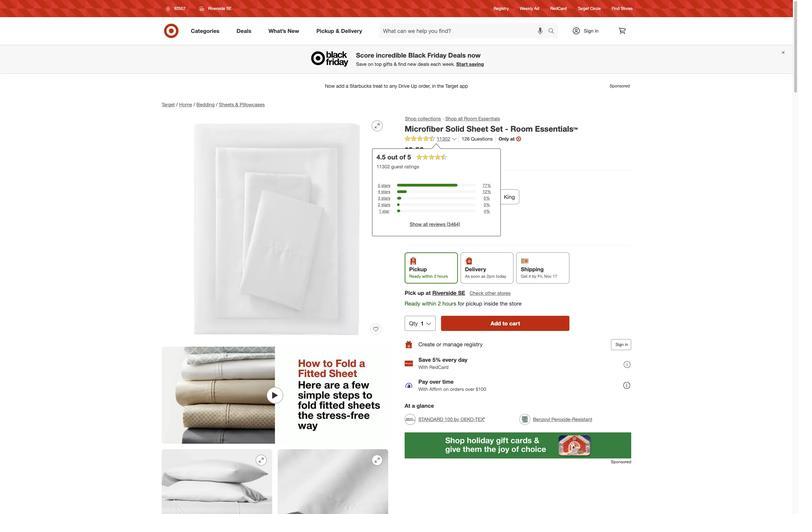 Task type: describe. For each thing, give the bounding box(es) containing it.
2 inside pickup ready within 2 hours
[[434, 274, 437, 279]]

pickup & delivery link
[[311, 23, 371, 38]]

redcard link
[[551, 6, 567, 12]]

11302 for 11302
[[437, 136, 451, 142]]

(3464)
[[447, 222, 460, 227]]

% for 77
[[487, 183, 491, 188]]

ad
[[535, 6, 540, 11]]

solid
[[446, 124, 465, 134]]

1 vertical spatial twin/twin
[[410, 194, 436, 201]]

show all reviews (3464)
[[410, 222, 460, 227]]

1 horizontal spatial room
[[511, 124, 533, 134]]

reviews
[[429, 222, 446, 227]]

on inside score incredible black friday deals now save on top gifts & find new deals each week. start saving
[[368, 61, 374, 67]]

save inside save 5% every day with redcard
[[419, 357, 431, 364]]

% for 4
[[486, 209, 490, 214]]

what's
[[269, 27, 286, 34]]

2 within from the top
[[422, 301, 437, 307]]

the
[[500, 301, 508, 307]]

other
[[485, 291, 496, 296]]

today
[[496, 274, 507, 279]]

friday
[[428, 51, 447, 59]]

add
[[491, 320, 501, 327]]

delivery as soon as 2pm today
[[465, 266, 507, 279]]

12 %
[[483, 189, 491, 195]]

when
[[405, 157, 417, 163]]

search
[[545, 28, 562, 35]]

target circle link
[[578, 6, 601, 12]]

target / home / bedding / sheets & pillowcases
[[162, 102, 265, 108]]

with inside save 5% every day with redcard
[[419, 365, 428, 371]]

microfiber solid sheet set - room essentials™, 3 of 12 image
[[162, 450, 272, 515]]

up
[[418, 290, 424, 297]]

4 for 4 %
[[484, 209, 486, 214]]

microfiber
[[405, 124, 444, 134]]

pick
[[405, 290, 416, 297]]

sign in button
[[611, 340, 632, 351]]

by inside button
[[454, 417, 459, 423]]

2pm
[[487, 274, 495, 279]]

within inside pickup ready within 2 hours
[[422, 274, 433, 279]]

score
[[356, 51, 374, 59]]

stars for 3 stars
[[382, 196, 391, 201]]

0 vertical spatial advertisement region
[[156, 78, 637, 94]]

score incredible black friday deals now save on top gifts & find new deals each week. start saving
[[356, 51, 484, 67]]

% for 3
[[486, 202, 490, 207]]

1 vertical spatial hours
[[443, 301, 457, 307]]

every
[[443, 357, 457, 364]]

standard 100 by oeko-tex® button
[[405, 412, 485, 428]]

92507
[[174, 6, 186, 11]]

to
[[503, 320, 508, 327]]

full link
[[451, 190, 469, 205]]

1 / from the left
[[176, 102, 178, 108]]

target link
[[162, 102, 175, 108]]

by inside shipping get it by fri, nov 17
[[532, 274, 537, 279]]

stores
[[498, 291, 511, 296]]

1 horizontal spatial 1
[[421, 320, 424, 327]]

find stores link
[[612, 6, 633, 12]]

delivery inside delivery as soon as 2pm today
[[465, 266, 486, 273]]

shop all room essentials
[[446, 116, 500, 122]]

5 stars
[[378, 183, 391, 188]]

0 vertical spatial 1
[[379, 209, 381, 214]]

4 stars
[[378, 189, 391, 195]]

size twin/twin xl
[[405, 178, 452, 185]]

show all reviews (3464) button
[[410, 221, 460, 228]]

find
[[612, 6, 620, 11]]

stars for 4 stars
[[382, 189, 391, 195]]

full
[[456, 194, 464, 201]]

standard
[[419, 417, 444, 423]]

77
[[483, 183, 487, 188]]

gray image
[[406, 221, 420, 236]]

hours inside pickup ready within 2 hours
[[438, 274, 448, 279]]

image gallery element
[[162, 115, 388, 515]]

4 for 4 stars
[[378, 189, 380, 195]]

blush image
[[460, 221, 474, 236]]

ready within 2 hours for pickup inside the store
[[405, 301, 522, 307]]

1 horizontal spatial redcard
[[551, 6, 567, 11]]

3 / from the left
[[216, 102, 218, 108]]

11302 guest ratings
[[377, 164, 419, 170]]

pay
[[419, 379, 428, 386]]

king link
[[500, 190, 520, 205]]

week.
[[443, 61, 455, 67]]

on inside the pay over time with affirm on orders over $100
[[444, 387, 449, 393]]

check other stores
[[470, 291, 511, 296]]

se inside dropdown button
[[226, 6, 232, 11]]

online
[[443, 157, 456, 163]]

target for target / home / bedding / sheets & pillowcases
[[162, 102, 175, 108]]

2 vertical spatial &
[[235, 102, 239, 108]]

as
[[465, 274, 470, 279]]

save inside score incredible black friday deals now save on top gifts & find new deals each week. start saving
[[356, 61, 367, 67]]

77 %
[[483, 183, 491, 188]]

1 star
[[379, 209, 390, 214]]

categories
[[191, 27, 220, 34]]

shop for shop all room essentials
[[446, 116, 457, 122]]

0 horizontal spatial deals
[[237, 27, 251, 34]]

& inside score incredible black friday deals now save on top gifts & find new deals each week. start saving
[[394, 61, 397, 67]]

out
[[388, 153, 398, 161]]

0 vertical spatial over
[[430, 379, 441, 386]]

5 for 5 stars
[[378, 183, 380, 188]]

deals
[[418, 61, 430, 67]]

new
[[288, 27, 299, 34]]

shipping
[[521, 266, 544, 273]]

3 for 3 %
[[484, 202, 486, 207]]

11302 for 11302 guest ratings
[[377, 164, 390, 170]]

registry link
[[494, 6, 509, 12]]

sheets
[[219, 102, 234, 108]]

set
[[491, 124, 503, 134]]

saving
[[469, 61, 484, 67]]

4.5 out of 5
[[377, 153, 411, 161]]

manage
[[443, 342, 463, 348]]

0 vertical spatial twin/twin
[[418, 178, 444, 185]]

riverside inside dropdown button
[[208, 6, 225, 11]]

essentials
[[479, 116, 500, 122]]

0 horizontal spatial room
[[464, 116, 477, 122]]

126 questions
[[462, 136, 493, 142]]

deals link
[[231, 23, 260, 38]]

redcard inside save 5% every day with redcard
[[430, 365, 449, 371]]

0 horizontal spatial delivery
[[341, 27, 362, 34]]

1 vertical spatial xl
[[437, 194, 444, 201]]

3 stars
[[378, 196, 391, 201]]

1 vertical spatial at
[[426, 290, 431, 297]]

for
[[458, 301, 465, 307]]

home link
[[179, 102, 192, 108]]

riverside se button
[[196, 2, 236, 15]]

pay over time with affirm on orders over $100
[[419, 379, 487, 393]]

benzoyl peroxide-resistant button
[[520, 412, 593, 428]]

glance
[[417, 403, 434, 410]]

sudden sapphire image
[[442, 221, 456, 236]]



Task type: vqa. For each thing, say whether or not it's contained in the screenshot.
Find Stores link
yes



Task type: locate. For each thing, give the bounding box(es) containing it.
riverside se
[[208, 6, 232, 11]]

1 horizontal spatial pickup
[[409, 266, 427, 273]]

3 up 4 %
[[484, 202, 486, 207]]

tex®
[[475, 417, 485, 423]]

1 horizontal spatial sign
[[616, 342, 624, 348]]

0 vertical spatial 4
[[378, 189, 380, 195]]

shop up microfiber
[[405, 116, 417, 122]]

home
[[179, 102, 192, 108]]

1 horizontal spatial delivery
[[465, 266, 486, 273]]

5 right of
[[408, 153, 411, 161]]

1 vertical spatial with
[[419, 387, 428, 393]]

color white
[[405, 209, 436, 216]]

only
[[499, 136, 509, 142]]

$9.50 when purchased online
[[405, 145, 456, 163]]

1 within from the top
[[422, 274, 433, 279]]

pickup inside pickup & delivery link
[[317, 27, 334, 34]]

redcard down 5%
[[430, 365, 449, 371]]

as
[[481, 274, 486, 279]]

1 horizontal spatial deals
[[449, 51, 466, 59]]

% up 12 %
[[487, 183, 491, 188]]

deals up start
[[449, 51, 466, 59]]

0 vertical spatial xl
[[445, 178, 452, 185]]

xl left full in the right top of the page
[[437, 194, 444, 201]]

/ right 'home'
[[194, 102, 195, 108]]

0 vertical spatial room
[[464, 116, 477, 122]]

search button
[[545, 23, 562, 40]]

microfiber solid sheet set - room essentials™, 4 of 12 image
[[278, 450, 388, 515]]

twin/twin
[[418, 178, 444, 185], [410, 194, 436, 201]]

delivery up soon
[[465, 266, 486, 273]]

1 horizontal spatial in
[[625, 342, 629, 348]]

ready up pick
[[409, 274, 421, 279]]

by right it
[[532, 274, 537, 279]]

stars up 4 stars
[[382, 183, 391, 188]]

% down 3 %
[[486, 209, 490, 214]]

all right show
[[423, 222, 428, 227]]

weekly
[[520, 6, 533, 11]]

0 horizontal spatial pickup
[[317, 27, 334, 34]]

with inside the pay over time with affirm on orders over $100
[[419, 387, 428, 393]]

redcard
[[551, 6, 567, 11], [430, 365, 449, 371]]

0 horizontal spatial on
[[368, 61, 374, 67]]

5%
[[433, 357, 441, 364]]

shop up solid
[[446, 116, 457, 122]]

0 vertical spatial deals
[[237, 27, 251, 34]]

questions
[[471, 136, 493, 142]]

weekly ad link
[[520, 6, 540, 12]]

queen link
[[472, 190, 497, 205]]

benzoyl
[[533, 417, 550, 423]]

cart
[[510, 320, 520, 327]]

0 vertical spatial sign
[[584, 28, 594, 34]]

1 with from the top
[[419, 365, 428, 371]]

queen
[[476, 194, 492, 201]]

0 vertical spatial by
[[532, 274, 537, 279]]

5
[[408, 153, 411, 161], [378, 183, 380, 188], [484, 196, 486, 201]]

at
[[405, 403, 411, 410]]

0 vertical spatial riverside
[[208, 6, 225, 11]]

1 horizontal spatial riverside
[[433, 290, 457, 297]]

in inside sign in link
[[595, 28, 599, 34]]

3 for 3 stars
[[378, 196, 380, 201]]

sponsored
[[611, 460, 632, 465]]

0 horizontal spatial at
[[426, 290, 431, 297]]

circle
[[590, 6, 601, 11]]

1 horizontal spatial 5
[[408, 153, 411, 161]]

1 vertical spatial sign in
[[616, 342, 629, 348]]

1 vertical spatial se
[[458, 290, 465, 297]]

target inside target circle link
[[578, 6, 589, 11]]

1 vertical spatial 5
[[378, 183, 380, 188]]

riverside se button
[[433, 290, 465, 297]]

bedding link
[[197, 102, 215, 108]]

at
[[511, 136, 515, 142], [426, 290, 431, 297]]

5 %
[[484, 196, 490, 201]]

1 horizontal spatial xl
[[445, 178, 452, 185]]

2 vertical spatial 2
[[438, 301, 441, 307]]

% up 3 %
[[486, 196, 490, 201]]

what's new
[[269, 27, 299, 34]]

2 down pick up at riverside se
[[438, 301, 441, 307]]

1 vertical spatial by
[[454, 417, 459, 423]]

4 up 3 stars
[[378, 189, 380, 195]]

1 vertical spatial room
[[511, 124, 533, 134]]

2 horizontal spatial 2
[[438, 301, 441, 307]]

12
[[483, 189, 487, 195]]

pickup for ready
[[409, 266, 427, 273]]

4 stars from the top
[[382, 202, 391, 207]]

1 left star
[[379, 209, 381, 214]]

save 5% every day with redcard
[[419, 357, 468, 371]]

store
[[510, 301, 522, 307]]

microfiber solid sheet set - room essentials™, 1 of 12 image
[[162, 115, 388, 342]]

0 horizontal spatial xl
[[437, 194, 444, 201]]

over left '$100'
[[466, 387, 475, 393]]

add to cart
[[491, 320, 520, 327]]

pickup up 'up'
[[409, 266, 427, 273]]

0 vertical spatial 5
[[408, 153, 411, 161]]

ready inside pickup ready within 2 hours
[[409, 274, 421, 279]]

0 vertical spatial save
[[356, 61, 367, 67]]

by
[[532, 274, 537, 279], [454, 417, 459, 423]]

0 horizontal spatial &
[[235, 102, 239, 108]]

microfiber solid sheet set - room essentials™, 2 of 12, play video image
[[162, 347, 388, 445]]

1 horizontal spatial at
[[511, 136, 515, 142]]

on left top
[[368, 61, 374, 67]]

stars
[[382, 183, 391, 188], [382, 189, 391, 195], [382, 196, 391, 201], [382, 202, 391, 207]]

1 vertical spatial on
[[444, 387, 449, 393]]

all up solid
[[458, 116, 463, 122]]

0 horizontal spatial in
[[595, 28, 599, 34]]

pickup right the new
[[317, 27, 334, 34]]

with down the pay
[[419, 387, 428, 393]]

with
[[419, 365, 428, 371], [419, 387, 428, 393]]

1 horizontal spatial over
[[466, 387, 475, 393]]

sign in inside sign in link
[[584, 28, 599, 34]]

pillowcases
[[240, 102, 265, 108]]

shipping get it by fri, nov 17
[[521, 266, 558, 279]]

0 vertical spatial sign in
[[584, 28, 599, 34]]

stars down 4 stars
[[382, 196, 391, 201]]

all for show
[[423, 222, 428, 227]]

in
[[595, 28, 599, 34], [625, 342, 629, 348]]

0 horizontal spatial 11302
[[377, 164, 390, 170]]

within up 'up'
[[422, 274, 433, 279]]

/
[[176, 102, 178, 108], [194, 102, 195, 108], [216, 102, 218, 108]]

1 vertical spatial 11302
[[377, 164, 390, 170]]

get
[[521, 274, 528, 279]]

1 vertical spatial advertisement region
[[405, 433, 632, 459]]

0 vertical spatial within
[[422, 274, 433, 279]]

0 horizontal spatial 5
[[378, 183, 380, 188]]

3 down 4 stars
[[378, 196, 380, 201]]

1 horizontal spatial se
[[458, 290, 465, 297]]

What can we help you find? suggestions appear below search field
[[379, 23, 550, 38]]

1 right qty
[[421, 320, 424, 327]]

over up affirm
[[430, 379, 441, 386]]

deals left the what's
[[237, 27, 251, 34]]

0 vertical spatial with
[[419, 365, 428, 371]]

stars up star
[[382, 202, 391, 207]]

2 shop from the left
[[446, 116, 457, 122]]

17
[[553, 274, 558, 279]]

1 horizontal spatial 4
[[484, 209, 486, 214]]

0 horizontal spatial sign
[[584, 28, 594, 34]]

2 / from the left
[[194, 102, 195, 108]]

1 vertical spatial within
[[422, 301, 437, 307]]

pickup & delivery
[[317, 27, 362, 34]]

0 vertical spatial target
[[578, 6, 589, 11]]

stars up 3 stars
[[382, 189, 391, 195]]

1 vertical spatial save
[[419, 357, 431, 364]]

1 horizontal spatial shop
[[446, 116, 457, 122]]

5 for 5 %
[[484, 196, 486, 201]]

1 horizontal spatial &
[[336, 27, 340, 34]]

% up "5 %" at the top
[[487, 189, 491, 195]]

room right -
[[511, 124, 533, 134]]

save down the score
[[356, 61, 367, 67]]

1 vertical spatial &
[[394, 61, 397, 67]]

black
[[409, 51, 426, 59]]

on down time
[[444, 387, 449, 393]]

2 stars from the top
[[382, 189, 391, 195]]

save left 5%
[[419, 357, 431, 364]]

1 vertical spatial all
[[423, 222, 428, 227]]

0 horizontal spatial riverside
[[208, 6, 225, 11]]

a
[[412, 403, 415, 410]]

5 down 12
[[484, 196, 486, 201]]

4.5
[[377, 153, 386, 161]]

1 vertical spatial redcard
[[430, 365, 449, 371]]

resistant
[[573, 417, 593, 423]]

incredible
[[376, 51, 407, 59]]

0 horizontal spatial se
[[226, 6, 232, 11]]

se up "for"
[[458, 290, 465, 297]]

1 vertical spatial 3
[[484, 202, 486, 207]]

target left the home link
[[162, 102, 175, 108]]

11302 link
[[405, 135, 457, 144]]

4 down 3 %
[[484, 209, 486, 214]]

sign in link
[[567, 23, 610, 38]]

affirm
[[430, 387, 442, 393]]

twin/twin up twin/twin xl
[[418, 178, 444, 185]]

0 horizontal spatial by
[[454, 417, 459, 423]]

stars for 5 stars
[[382, 183, 391, 188]]

group
[[404, 178, 632, 207]]

bedding
[[197, 102, 215, 108]]

delivery up the score
[[341, 27, 362, 34]]

hours up riverside se button
[[438, 274, 448, 279]]

target circle
[[578, 6, 601, 11]]

0 vertical spatial 2
[[378, 202, 380, 207]]

% for 5
[[486, 196, 490, 201]]

save
[[356, 61, 367, 67], [419, 357, 431, 364]]

100
[[445, 417, 453, 423]]

0 vertical spatial in
[[595, 28, 599, 34]]

categories link
[[185, 23, 228, 38]]

2 horizontal spatial /
[[216, 102, 218, 108]]

11302 down solid
[[437, 136, 451, 142]]

check other stores button
[[470, 290, 511, 297]]

collections
[[418, 116, 441, 122]]

sign in inside the sign in button
[[616, 342, 629, 348]]

0 vertical spatial redcard
[[551, 6, 567, 11]]

1 shop from the left
[[405, 116, 417, 122]]

color
[[405, 209, 418, 216]]

1 horizontal spatial /
[[194, 102, 195, 108]]

1 vertical spatial riverside
[[433, 290, 457, 297]]

shop inside button
[[405, 116, 417, 122]]

star
[[383, 209, 390, 214]]

/ left 'home'
[[176, 102, 178, 108]]

1 vertical spatial target
[[162, 102, 175, 108]]

all for shop
[[458, 116, 463, 122]]

1 horizontal spatial by
[[532, 274, 537, 279]]

redcard right ad
[[551, 6, 567, 11]]

stores
[[621, 6, 633, 11]]

weekly ad
[[520, 6, 540, 11]]

0 vertical spatial 11302
[[437, 136, 451, 142]]

sign inside button
[[616, 342, 624, 348]]

1 vertical spatial pickup
[[409, 266, 427, 273]]

deals inside score incredible black friday deals now save on top gifts & find new deals each week. start saving
[[449, 51, 466, 59]]

shop collections button
[[405, 115, 442, 123]]

qty
[[409, 320, 418, 327]]

% up 4 %
[[486, 202, 490, 207]]

0 vertical spatial ready
[[409, 274, 421, 279]]

target for target circle
[[578, 6, 589, 11]]

0 vertical spatial all
[[458, 116, 463, 122]]

target left circle
[[578, 6, 589, 11]]

room
[[464, 116, 477, 122], [511, 124, 533, 134]]

within down pick up at riverside se
[[422, 301, 437, 307]]

2 up pick up at riverside se
[[434, 274, 437, 279]]

% for 12
[[487, 189, 491, 195]]

start
[[457, 61, 468, 67]]

1 horizontal spatial 11302
[[437, 136, 451, 142]]

all inside show all reviews (3464) button
[[423, 222, 428, 227]]

0 horizontal spatial redcard
[[430, 365, 449, 371]]

4 %
[[484, 209, 490, 214]]

in inside the sign in button
[[625, 342, 629, 348]]

0 horizontal spatial 1
[[379, 209, 381, 214]]

peroxide-
[[552, 417, 573, 423]]

0 horizontal spatial target
[[162, 102, 175, 108]]

riverside up categories link
[[208, 6, 225, 11]]

inside
[[484, 301, 499, 307]]

3 stars from the top
[[382, 196, 391, 201]]

0 horizontal spatial save
[[356, 61, 367, 67]]

1
[[379, 209, 381, 214], [421, 320, 424, 327]]

shop for shop collections
[[405, 116, 417, 122]]

2 with from the top
[[419, 387, 428, 393]]

1 vertical spatial ready
[[405, 301, 421, 307]]

of
[[400, 153, 406, 161]]

0 horizontal spatial 3
[[378, 196, 380, 201]]

4
[[378, 189, 380, 195], [484, 209, 486, 214]]

advertisement region
[[156, 78, 637, 94], [405, 433, 632, 459]]

0 horizontal spatial sign in
[[584, 28, 599, 34]]

%
[[487, 183, 491, 188], [487, 189, 491, 195], [486, 196, 490, 201], [486, 202, 490, 207], [486, 209, 490, 214]]

5 up 4 stars
[[378, 183, 380, 188]]

stars for 2 stars
[[382, 202, 391, 207]]

pickup for &
[[317, 27, 334, 34]]

room up the sheet
[[464, 116, 477, 122]]

0 vertical spatial se
[[226, 6, 232, 11]]

by right 100 at the bottom of the page
[[454, 417, 459, 423]]

at right only
[[511, 136, 515, 142]]

1 horizontal spatial target
[[578, 6, 589, 11]]

group containing size
[[404, 178, 632, 207]]

0 vertical spatial delivery
[[341, 27, 362, 34]]

hours down riverside se button
[[443, 301, 457, 307]]

2 horizontal spatial 5
[[484, 196, 486, 201]]

xl
[[445, 178, 452, 185], [437, 194, 444, 201]]

xl up full link at the right of the page
[[445, 178, 452, 185]]

riverside up ready within 2 hours for pickup inside the store
[[433, 290, 457, 297]]

twin/twin up the color white
[[410, 194, 436, 201]]

white image
[[424, 221, 438, 236]]

11302
[[437, 136, 451, 142], [377, 164, 390, 170]]

1 vertical spatial 1
[[421, 320, 424, 327]]

at right 'up'
[[426, 290, 431, 297]]

1 vertical spatial over
[[466, 387, 475, 393]]

1 stars from the top
[[382, 183, 391, 188]]

2 down 3 stars
[[378, 202, 380, 207]]

2 horizontal spatial &
[[394, 61, 397, 67]]

day
[[458, 357, 468, 364]]

$100
[[476, 387, 487, 393]]

se up the deals link
[[226, 6, 232, 11]]

show
[[410, 222, 422, 227]]

0 vertical spatial pickup
[[317, 27, 334, 34]]

1 vertical spatial 2
[[434, 274, 437, 279]]

0 vertical spatial on
[[368, 61, 374, 67]]

with up the pay
[[419, 365, 428, 371]]

ratings
[[405, 164, 419, 170]]

/ left sheets
[[216, 102, 218, 108]]

white
[[421, 209, 436, 216]]

1 vertical spatial 4
[[484, 209, 486, 214]]

0 vertical spatial at
[[511, 136, 515, 142]]

$9.50
[[405, 145, 424, 155]]

11302 down 4.5 on the left of page
[[377, 164, 390, 170]]

ready down pick
[[405, 301, 421, 307]]

pickup inside pickup ready within 2 hours
[[409, 266, 427, 273]]

0 horizontal spatial all
[[423, 222, 428, 227]]



